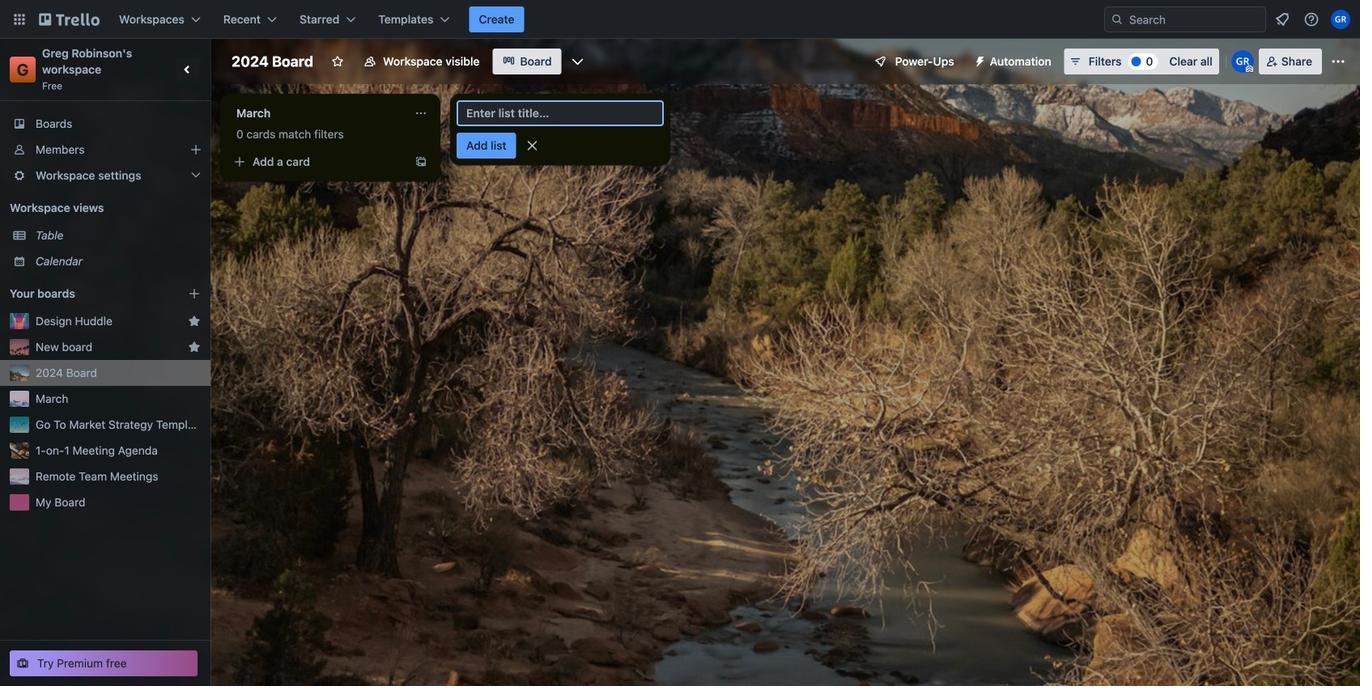 Task type: vqa. For each thing, say whether or not it's contained in the screenshot.
left 'Christina Overa (Christinaovera)' icon
no



Task type: locate. For each thing, give the bounding box(es) containing it.
1 vertical spatial starred icon image
[[188, 341, 201, 354]]

sm image
[[968, 49, 990, 71]]

search image
[[1111, 13, 1124, 26]]

0 vertical spatial starred icon image
[[188, 315, 201, 328]]

Search field
[[1124, 8, 1266, 31]]

starred icon image
[[188, 315, 201, 328], [188, 341, 201, 354]]

cancel list editing image
[[525, 138, 541, 154]]

None text field
[[227, 100, 408, 126]]

this member is an admin of this board. image
[[1246, 66, 1254, 73]]

star or unstar board image
[[331, 55, 344, 68]]

open information menu image
[[1304, 11, 1320, 28]]

your boards with 8 items element
[[10, 284, 164, 304]]

1 starred icon image from the top
[[188, 315, 201, 328]]



Task type: describe. For each thing, give the bounding box(es) containing it.
primary element
[[0, 0, 1361, 39]]

greg robinson (gregrobinson96) image
[[1232, 50, 1254, 73]]

greg robinson (gregrobinson96) image
[[1332, 10, 1351, 29]]

2 starred icon image from the top
[[188, 341, 201, 354]]

workspace navigation collapse icon image
[[177, 58, 199, 81]]

show menu image
[[1331, 53, 1347, 70]]

Board name text field
[[224, 49, 322, 75]]

0 notifications image
[[1273, 10, 1293, 29]]

Enter list title… text field
[[457, 100, 664, 126]]

create from template… image
[[415, 156, 428, 168]]

customize views image
[[570, 53, 586, 70]]

back to home image
[[39, 6, 100, 32]]

add board image
[[188, 288, 201, 301]]



